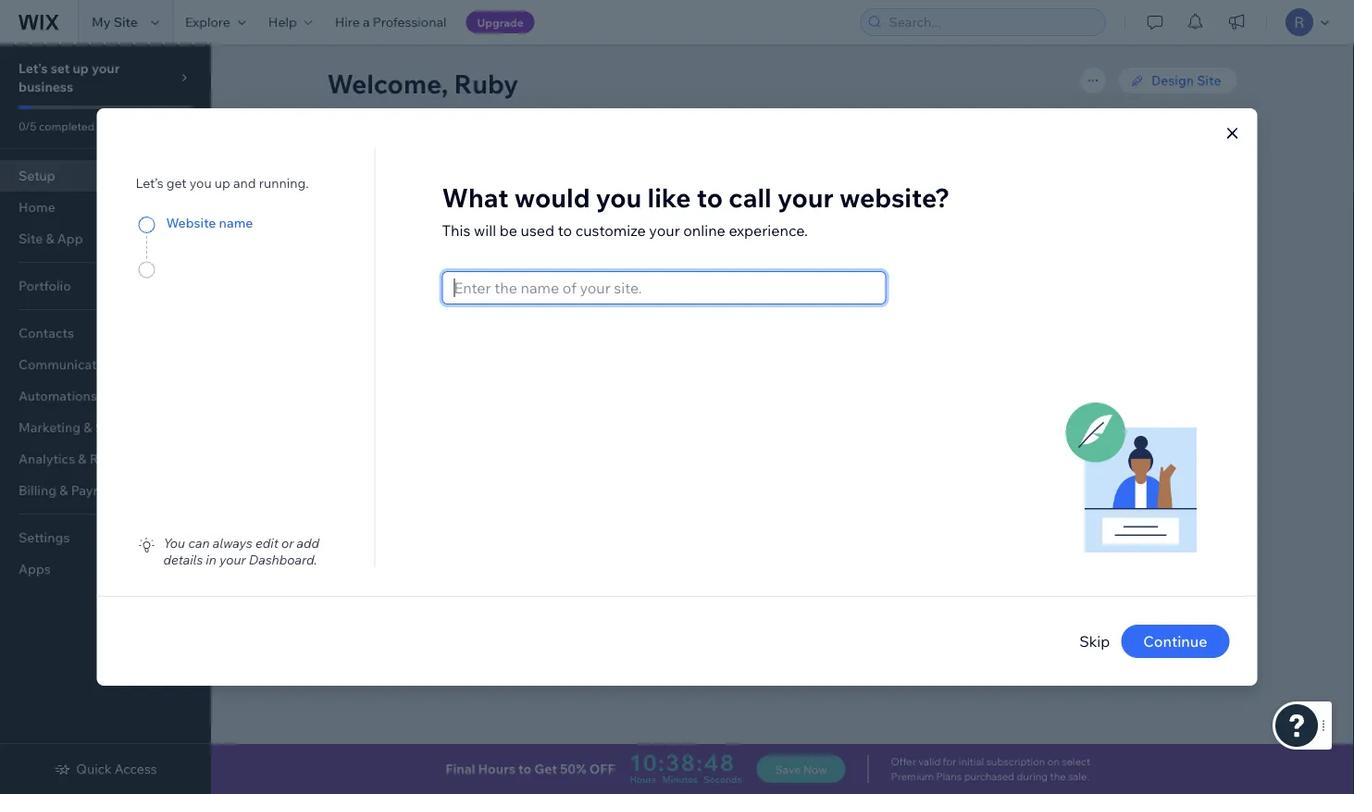 Task type: describe. For each thing, give the bounding box(es) containing it.
your right find
[[415, 311, 442, 327]]

your up what
[[443, 148, 479, 168]]

final hours to get 50% off
[[446, 761, 615, 777]]

perfect
[[445, 311, 489, 327]]

like
[[647, 181, 691, 213]]

initial
[[959, 755, 984, 768]]

quick
[[76, 761, 112, 777]]

offer
[[891, 755, 916, 768]]

0/5
[[19, 119, 36, 133]]

add
[[1119, 418, 1144, 435]]

1 horizontal spatial let's set up your business
[[349, 148, 554, 168]]

set inside sidebar element
[[51, 60, 70, 76]]

will
[[474, 221, 496, 240]]

call
[[729, 181, 772, 213]]

what
[[442, 181, 509, 213]]

off
[[589, 761, 615, 777]]

design site button
[[1104, 465, 1208, 492]]

automations link
[[0, 380, 211, 412]]

now
[[803, 762, 827, 776]]

support
[[871, 598, 921, 614]]

quick access
[[76, 761, 157, 777]]

update
[[386, 218, 430, 234]]

sidebar element
[[0, 44, 211, 794]]

website?
[[839, 181, 950, 213]]

ruby
[[454, 67, 519, 100]]

let's set up your business inside sidebar element
[[19, 60, 120, 95]]

always
[[213, 535, 252, 551]]

let's get you up and running.
[[136, 175, 309, 191]]

seconds
[[703, 773, 742, 785]]

offer valid for initial subscription on select premium plans purchased during the sale.
[[891, 755, 1091, 783]]

the
[[1050, 770, 1066, 783]]

site
[[463, 218, 485, 234]]

few
[[644, 311, 666, 327]]

1 horizontal spatial let's
[[349, 148, 387, 168]]

1 vertical spatial to
[[558, 221, 572, 240]]

connect
[[386, 268, 438, 284]]

up inside sidebar element
[[73, 60, 89, 76]]

project
[[1147, 418, 1191, 435]]

settings
[[19, 529, 70, 546]]

get started
[[1119, 522, 1191, 538]]

update your site type
[[386, 218, 515, 234]]

name
[[219, 214, 253, 230]]

help
[[268, 14, 297, 30]]

welcome,
[[327, 67, 448, 100]]

purchased
[[964, 770, 1014, 783]]

setup
[[19, 168, 55, 184]]

wix
[[646, 598, 670, 614]]

you
[[163, 535, 185, 551]]

0 vertical spatial site
[[114, 14, 138, 30]]

setup link
[[0, 160, 211, 192]]

get started button
[[1103, 517, 1208, 544]]

show
[[804, 598, 838, 614]]

design site inside button
[[1121, 470, 1191, 486]]

10:38:48
[[630, 749, 736, 777]]

Search... field
[[884, 9, 1100, 35]]

experience.
[[729, 221, 808, 240]]

settings link
[[0, 522, 211, 554]]

hire
[[335, 14, 360, 30]]

hours for final
[[478, 761, 516, 777]]

Enter the name of your site. field
[[448, 272, 880, 304]]

welcome, ruby
[[327, 67, 519, 100]]

edit
[[255, 535, 278, 551]]

premium
[[891, 770, 934, 783]]

upgrade button
[[466, 11, 535, 33]]

design inside button
[[1121, 470, 1164, 486]]

find your perfect domain and secure it in a few clicks.
[[386, 311, 705, 327]]

custom
[[451, 268, 497, 284]]

or
[[281, 535, 294, 551]]

1 vertical spatial up
[[419, 148, 440, 168]]

completed
[[39, 119, 95, 133]]

get inside "button"
[[1119, 522, 1142, 538]]

can
[[188, 535, 210, 551]]

what would you like to call your website? this will be used to customize your online experience.
[[442, 181, 950, 240]]

get
[[166, 175, 187, 191]]

2 horizontal spatial to
[[697, 181, 723, 213]]

during
[[1017, 770, 1048, 783]]

quick access button
[[54, 761, 157, 778]]

my site
[[92, 14, 138, 30]]

save now button
[[757, 755, 846, 783]]

you for like
[[596, 181, 642, 213]]



Task type: locate. For each thing, give the bounding box(es) containing it.
select
[[1062, 755, 1091, 768]]

0 vertical spatial get
[[1119, 522, 1142, 538]]

0 vertical spatial in
[[620, 311, 631, 327]]

hours left minutes
[[630, 773, 657, 785]]

0 vertical spatial business
[[19, 79, 73, 95]]

0 horizontal spatial business
[[19, 79, 73, 95]]

subscription
[[986, 755, 1045, 768]]

ukraine
[[748, 598, 796, 614]]

1 horizontal spatial to
[[558, 221, 572, 240]]

domain down the used
[[500, 268, 547, 284]]

up up website name
[[215, 175, 230, 191]]

0 vertical spatial let's set up your business
[[19, 60, 120, 95]]

to up online
[[697, 181, 723, 213]]

you inside what would you like to call your website? this will be used to customize your online experience.
[[596, 181, 642, 213]]

a left custom
[[441, 268, 448, 284]]

type
[[488, 218, 515, 234]]

0 vertical spatial a
[[363, 14, 370, 30]]

used
[[521, 221, 555, 240]]

10:38:48 hours minutes seconds
[[630, 749, 742, 785]]

2 vertical spatial site
[[1167, 470, 1191, 486]]

2 vertical spatial to
[[518, 761, 532, 777]]

0 horizontal spatial and
[[233, 175, 256, 191]]

wix stands with ukraine show your support
[[646, 598, 921, 614]]

home link
[[0, 192, 211, 223]]

design site link
[[1118, 67, 1238, 94]]

and
[[233, 175, 256, 191], [540, 311, 563, 327]]

0 vertical spatial set
[[51, 60, 70, 76]]

business inside sidebar element
[[19, 79, 73, 95]]

website name
[[166, 214, 253, 230]]

1 vertical spatial design
[[1121, 470, 1164, 486]]

0 horizontal spatial you
[[190, 175, 212, 191]]

your down always
[[219, 552, 246, 568]]

continue button
[[1121, 625, 1230, 658]]

hire a professional
[[335, 14, 447, 30]]

in right it
[[620, 311, 631, 327]]

up up completed
[[73, 60, 89, 76]]

your left site
[[433, 218, 460, 234]]

you can always edit or add details in your dashboard.
[[163, 535, 319, 568]]

a left few
[[634, 311, 641, 327]]

my
[[92, 14, 111, 30]]

save
[[775, 762, 801, 776]]

0 horizontal spatial set
[[51, 60, 70, 76]]

and for domain
[[540, 311, 563, 327]]

up up update your site type
[[419, 148, 440, 168]]

1 horizontal spatial up
[[215, 175, 230, 191]]

for
[[943, 755, 956, 768]]

let's set up your business up completed
[[19, 60, 120, 95]]

0 horizontal spatial hours
[[478, 761, 516, 777]]

add project button
[[1102, 413, 1208, 441]]

1 vertical spatial design site
[[1121, 470, 1191, 486]]

1 horizontal spatial you
[[596, 181, 642, 213]]

a inside 'link'
[[363, 14, 370, 30]]

stands
[[673, 598, 715, 614]]

and left the running.
[[233, 175, 256, 191]]

you right get
[[190, 175, 212, 191]]

let's
[[136, 175, 163, 191]]

domain for perfect
[[492, 311, 537, 327]]

hours
[[478, 761, 516, 777], [630, 773, 657, 785]]

save now
[[775, 762, 827, 776]]

with
[[718, 598, 745, 614]]

0 vertical spatial up
[[73, 60, 89, 76]]

get
[[1119, 522, 1142, 538], [534, 761, 557, 777]]

plans
[[936, 770, 962, 783]]

get left the 50%
[[534, 761, 557, 777]]

hours right final
[[478, 761, 516, 777]]

0 horizontal spatial to
[[518, 761, 532, 777]]

hire a professional link
[[324, 0, 458, 44]]

set up the 0/5 completed
[[51, 60, 70, 76]]

1 horizontal spatial a
[[441, 268, 448, 284]]

a for custom
[[441, 268, 448, 284]]

let's inside sidebar element
[[19, 60, 48, 76]]

on
[[1048, 755, 1060, 768]]

1 horizontal spatial and
[[540, 311, 563, 327]]

up
[[73, 60, 89, 76], [419, 148, 440, 168], [215, 175, 230, 191]]

you up the customize
[[596, 181, 642, 213]]

continue
[[1143, 632, 1208, 651]]

be
[[500, 221, 517, 240]]

1 vertical spatial set
[[391, 148, 415, 168]]

your down my
[[92, 60, 120, 76]]

details
[[163, 552, 203, 568]]

in down can
[[206, 552, 216, 568]]

get left started
[[1119, 522, 1142, 538]]

started
[[1145, 522, 1191, 538]]

and for up
[[233, 175, 256, 191]]

your
[[92, 60, 120, 76], [443, 148, 479, 168], [778, 181, 834, 213], [433, 218, 460, 234], [649, 221, 680, 240], [415, 311, 442, 327], [219, 552, 246, 568]]

1 horizontal spatial hours
[[630, 773, 657, 785]]

1 horizontal spatial site
[[1167, 470, 1191, 486]]

your inside you can always edit or add details in your dashboard.
[[219, 552, 246, 568]]

professional
[[373, 14, 447, 30]]

1 vertical spatial let's set up your business
[[349, 148, 554, 168]]

1 vertical spatial a
[[441, 268, 448, 284]]

to right the used
[[558, 221, 572, 240]]

running.
[[259, 175, 309, 191]]

automations
[[19, 388, 97, 404]]

1 vertical spatial let's
[[349, 148, 387, 168]]

1 horizontal spatial get
[[1119, 522, 1142, 538]]

your inside sidebar element
[[92, 60, 120, 76]]

let's
[[19, 60, 48, 76], [349, 148, 387, 168]]

50%
[[560, 761, 586, 777]]

site inside button
[[1167, 470, 1191, 486]]

find
[[386, 311, 412, 327]]

upgrade
[[477, 15, 524, 29]]

let's up 0/5
[[19, 60, 48, 76]]

in inside you can always edit or add details in your dashboard.
[[206, 552, 216, 568]]

2 horizontal spatial up
[[419, 148, 440, 168]]

skip
[[1079, 632, 1110, 651]]

add
[[297, 535, 319, 551]]

0 vertical spatial design
[[1152, 72, 1194, 88]]

final
[[446, 761, 475, 777]]

let's down welcome,
[[349, 148, 387, 168]]

home
[[19, 199, 55, 215]]

0 horizontal spatial site
[[114, 14, 138, 30]]

2 horizontal spatial a
[[634, 311, 641, 327]]

let's set up your business
[[19, 60, 120, 95], [349, 148, 554, 168]]

your down 'like'
[[649, 221, 680, 240]]

your up experience.
[[778, 181, 834, 213]]

0 horizontal spatial get
[[534, 761, 557, 777]]

business up would
[[483, 148, 554, 168]]

would
[[514, 181, 590, 213]]

0 vertical spatial and
[[233, 175, 256, 191]]

hours for 10:38:48
[[630, 773, 657, 785]]

1 horizontal spatial business
[[483, 148, 554, 168]]

0 horizontal spatial let's
[[19, 60, 48, 76]]

minutes
[[662, 773, 698, 785]]

0 horizontal spatial up
[[73, 60, 89, 76]]

0 vertical spatial domain
[[500, 268, 547, 284]]

2 horizontal spatial site
[[1197, 72, 1221, 88]]

0 horizontal spatial in
[[206, 552, 216, 568]]

let's set up your business up what
[[349, 148, 554, 168]]

clicks.
[[669, 311, 705, 327]]

in for your
[[206, 552, 216, 568]]

customize
[[575, 221, 646, 240]]

domain for custom
[[500, 268, 547, 284]]

sale.
[[1068, 770, 1089, 783]]

your
[[840, 598, 868, 614]]

a
[[363, 14, 370, 30], [441, 268, 448, 284], [634, 311, 641, 327]]

set
[[51, 60, 70, 76], [391, 148, 415, 168]]

0 vertical spatial to
[[697, 181, 723, 213]]

domain right 'perfect'
[[492, 311, 537, 327]]

a for professional
[[363, 14, 370, 30]]

a right the hire
[[363, 14, 370, 30]]

0 horizontal spatial a
[[363, 14, 370, 30]]

2 vertical spatial up
[[215, 175, 230, 191]]

1 vertical spatial site
[[1197, 72, 1221, 88]]

access
[[115, 761, 157, 777]]

connect a custom domain
[[386, 268, 547, 284]]

1 vertical spatial get
[[534, 761, 557, 777]]

set up 'update'
[[391, 148, 415, 168]]

1 vertical spatial and
[[540, 311, 563, 327]]

1 horizontal spatial set
[[391, 148, 415, 168]]

1 vertical spatial business
[[483, 148, 554, 168]]

0 horizontal spatial let's set up your business
[[19, 60, 120, 95]]

you for up
[[190, 175, 212, 191]]

and left secure
[[540, 311, 563, 327]]

0 vertical spatial let's
[[19, 60, 48, 76]]

0 vertical spatial design site
[[1152, 72, 1221, 88]]

1 horizontal spatial in
[[620, 311, 631, 327]]

1 vertical spatial domain
[[492, 311, 537, 327]]

website
[[166, 214, 216, 230]]

business up the 0/5 completed
[[19, 79, 73, 95]]

online
[[683, 221, 726, 240]]

dashboard.
[[249, 552, 317, 568]]

explore
[[185, 14, 230, 30]]

to left the 50%
[[518, 761, 532, 777]]

hours inside the 10:38:48 hours minutes seconds
[[630, 773, 657, 785]]

secure
[[566, 311, 606, 327]]

1 vertical spatial in
[[206, 552, 216, 568]]

it
[[609, 311, 617, 327]]

valid
[[919, 755, 941, 768]]

domain
[[500, 268, 547, 284], [492, 311, 537, 327]]

in for a
[[620, 311, 631, 327]]

2 vertical spatial a
[[634, 311, 641, 327]]

add project
[[1119, 418, 1191, 435]]



Task type: vqa. For each thing, say whether or not it's contained in the screenshot.
bottommost Site
yes



